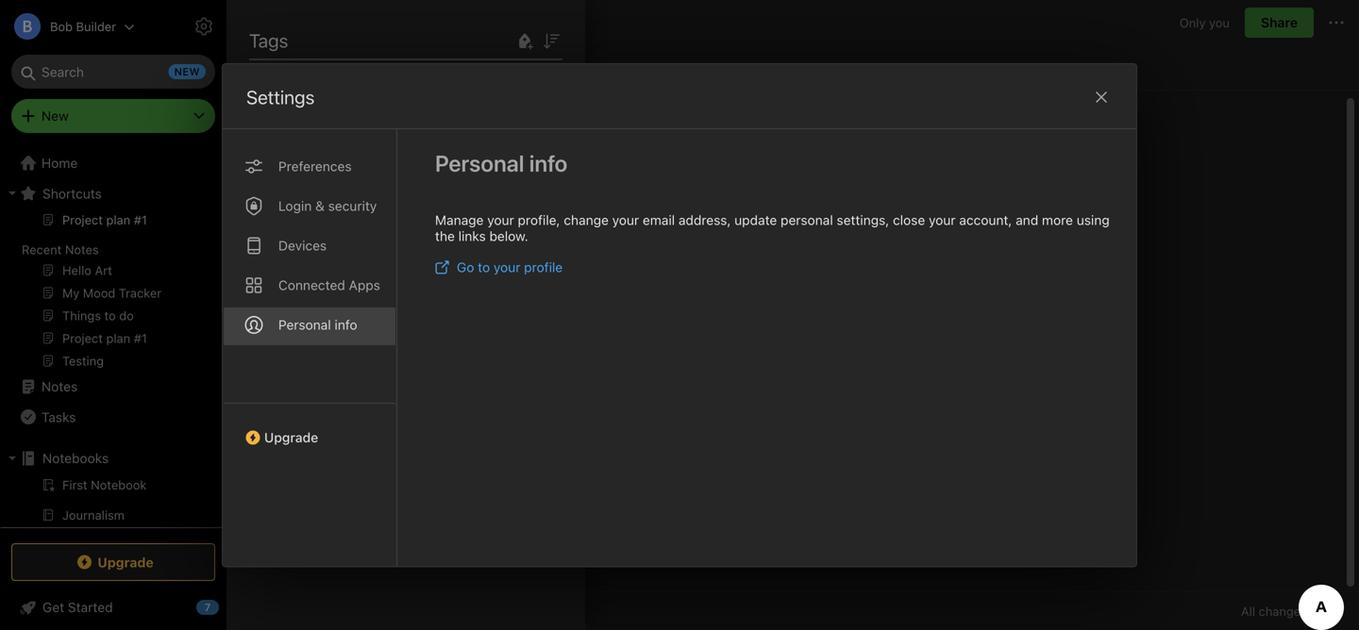 Task type: describe. For each thing, give the bounding box(es) containing it.
apps
[[349, 277, 380, 293]]

address,
[[679, 212, 731, 228]]

add a reminder image
[[238, 600, 261, 623]]

tree containing home
[[0, 148, 227, 631]]

personal
[[781, 212, 833, 228]]

shortcuts
[[42, 186, 102, 201]]

new
[[42, 108, 69, 124]]

all
[[1241, 605, 1255, 619]]

profile
[[524, 259, 563, 275]]

note window element
[[227, 0, 1359, 631]]

notes inside group
[[65, 243, 99, 257]]

info inside tab list
[[335, 317, 357, 333]]

close
[[893, 212, 925, 228]]

your left email
[[612, 212, 639, 228]]

1 vertical spatial notes
[[42, 379, 78, 395]]

expand note image
[[240, 11, 262, 34]]

login & security
[[278, 198, 377, 214]]

go
[[457, 259, 474, 275]]

email
[[643, 212, 675, 228]]

on
[[313, 58, 328, 74]]

the
[[435, 228, 455, 244]]

login
[[278, 198, 312, 214]]

your up below.
[[487, 212, 514, 228]]

connected
[[278, 277, 345, 293]]

Find tags… text field
[[250, 82, 540, 107]]

tab list containing preferences
[[223, 129, 397, 567]]

stores
[[272, 156, 312, 170]]

tasks button
[[0, 402, 218, 432]]

0 vertical spatial personal
[[435, 150, 524, 176]]

your right "close"
[[929, 212, 956, 228]]

notes link
[[0, 372, 218, 402]]

recent notes
[[22, 243, 99, 257]]

recent
[[22, 243, 62, 257]]

settings
[[246, 86, 315, 108]]

(
[[317, 157, 321, 170]]

notebooks link
[[0, 444, 218, 474]]

profile,
[[518, 212, 560, 228]]

recent notes group
[[0, 209, 218, 379]]

share button
[[1245, 8, 1314, 38]]

manage
[[435, 212, 484, 228]]

share
[[1261, 15, 1298, 30]]

below.
[[489, 228, 528, 244]]

notebooks
[[42, 451, 109, 466]]

manage your profile, change your email address, update personal settings, close your account, and more using the links below.
[[435, 212, 1110, 244]]

preferences
[[278, 158, 352, 174]]

devices
[[278, 238, 327, 253]]

1,
[[360, 58, 369, 74]]

Note Editor text field
[[227, 91, 1359, 592]]

shortcuts button
[[0, 178, 218, 209]]

edited
[[271, 58, 310, 74]]

all changes saved
[[1241, 605, 1344, 619]]

stores ( 0 )
[[272, 156, 333, 170]]

links
[[458, 228, 486, 244]]

nov
[[332, 58, 356, 74]]

account,
[[959, 212, 1012, 228]]

last
[[242, 58, 268, 74]]



Task type: locate. For each thing, give the bounding box(es) containing it.
go to your profile button
[[435, 259, 563, 275]]

saved
[[1311, 605, 1344, 619]]

home link
[[0, 148, 227, 178]]

1 horizontal spatial upgrade button
[[223, 403, 396, 453]]

changes
[[1259, 605, 1307, 619]]

tab list
[[223, 129, 397, 567]]

0 horizontal spatial personal
[[278, 317, 331, 333]]

0 vertical spatial personal info
[[435, 150, 568, 176]]

your
[[487, 212, 514, 228], [612, 212, 639, 228], [929, 212, 956, 228], [494, 259, 521, 275]]

0 horizontal spatial upgrade
[[97, 555, 154, 570]]

close image
[[1090, 86, 1113, 108]]

0
[[321, 157, 328, 170]]

personal up manage
[[435, 150, 524, 176]]

1 vertical spatial personal info
[[278, 317, 357, 333]]

upgrade for left upgrade popup button
[[97, 555, 154, 570]]

1 vertical spatial upgrade button
[[11, 544, 215, 581]]

0 horizontal spatial info
[[335, 317, 357, 333]]

group
[[0, 474, 218, 564]]

0 vertical spatial upgrade
[[264, 430, 318, 445]]

None search field
[[25, 55, 202, 89]]

personal down connected
[[278, 317, 331, 333]]

1 vertical spatial info
[[335, 317, 357, 333]]

go to your profile
[[457, 259, 563, 275]]

create new tag image
[[513, 30, 536, 52]]

0 vertical spatial info
[[529, 150, 568, 176]]

settings image
[[193, 15, 215, 38]]

s
[[249, 183, 258, 200]]

1 vertical spatial upgrade
[[97, 555, 154, 570]]

2023
[[373, 58, 405, 74]]

info
[[529, 150, 568, 176], [335, 317, 357, 333]]

notes right the recent
[[65, 243, 99, 257]]

0 horizontal spatial upgrade button
[[11, 544, 215, 581]]

update
[[735, 212, 777, 228]]

&
[[315, 198, 325, 214]]

personal
[[435, 150, 524, 176], [278, 317, 331, 333]]

tree
[[0, 148, 227, 631]]

expand notebooks image
[[5, 451, 20, 466]]

info up the profile,
[[529, 150, 568, 176]]

only
[[1180, 15, 1206, 29]]

1 horizontal spatial info
[[529, 150, 568, 176]]

0 vertical spatial upgrade button
[[223, 403, 396, 453]]

only you
[[1180, 15, 1230, 29]]

personal info down connected
[[278, 317, 357, 333]]

1 horizontal spatial personal
[[435, 150, 524, 176]]

settings,
[[837, 212, 889, 228]]

0 vertical spatial notes
[[65, 243, 99, 257]]

last edited on nov 1, 2023
[[242, 58, 405, 74]]

upgrade inside tab list
[[264, 430, 318, 445]]

1 horizontal spatial personal info
[[435, 150, 568, 176]]

upgrade button
[[223, 403, 396, 453], [11, 544, 215, 581]]

to
[[478, 259, 490, 275]]

1 vertical spatial personal
[[278, 317, 331, 333]]

personal info up the profile,
[[435, 150, 568, 176]]

you
[[1209, 15, 1230, 29]]

Search text field
[[25, 55, 202, 89]]

more
[[1042, 212, 1073, 228]]

add tag image
[[270, 600, 293, 623]]

notes
[[65, 243, 99, 257], [42, 379, 78, 395]]

info down connected apps
[[335, 317, 357, 333]]

home
[[42, 155, 78, 171]]

0 horizontal spatial personal info
[[278, 317, 357, 333]]

connected apps
[[278, 277, 380, 293]]

upgrade
[[264, 430, 318, 445], [97, 555, 154, 570]]

s row group
[[249, 113, 578, 204]]

tasks
[[42, 409, 76, 425]]

and
[[1016, 212, 1038, 228]]

tags
[[249, 29, 288, 51]]

upgrade for the topmost upgrade popup button
[[264, 430, 318, 445]]

new button
[[11, 99, 215, 133]]

security
[[328, 198, 377, 214]]

)
[[328, 157, 333, 170]]

using
[[1077, 212, 1110, 228]]

notes up "tasks"
[[42, 379, 78, 395]]

your right to
[[494, 259, 521, 275]]

change
[[564, 212, 609, 228]]

1 horizontal spatial upgrade
[[264, 430, 318, 445]]

personal info
[[435, 150, 568, 176], [278, 317, 357, 333]]



Task type: vqa. For each thing, say whether or not it's contained in the screenshot.
changes
yes



